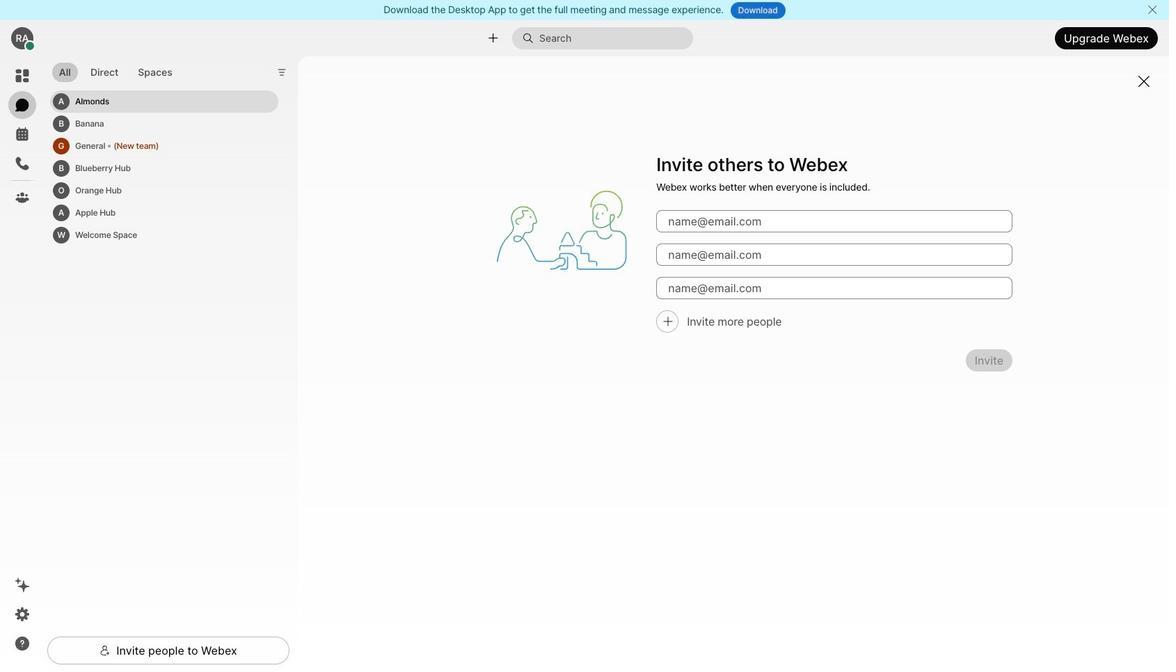Task type: describe. For each thing, give the bounding box(es) containing it.
banana list item
[[50, 113, 278, 135]]

almonds list item
[[50, 90, 278, 113]]

2 name@email.com email field from the top
[[657, 244, 1013, 266]]

invite others to webex image
[[484, 152, 640, 308]]

apple hub list item
[[50, 202, 278, 224]]

welcome space list item
[[50, 224, 278, 246]]

1 name@email.com email field from the top
[[657, 211, 1013, 233]]



Task type: locate. For each thing, give the bounding box(es) containing it.
(new team) element
[[114, 138, 159, 154]]

navigation
[[0, 56, 45, 670]]

name@email.com email field
[[657, 211, 1013, 233], [657, 244, 1013, 266], [657, 277, 1013, 300]]

orange hub list item
[[50, 179, 278, 202]]

cancel_16 image
[[1147, 4, 1158, 15]]

general list item
[[50, 135, 278, 157]]

webex tab list
[[8, 62, 36, 212]]

blueberry hub list item
[[50, 157, 278, 179]]

tab list
[[49, 55, 183, 87]]

0 vertical spatial name@email.com email field
[[657, 211, 1013, 233]]

2 vertical spatial name@email.com email field
[[657, 277, 1013, 300]]

1 vertical spatial name@email.com email field
[[657, 244, 1013, 266]]

3 name@email.com email field from the top
[[657, 277, 1013, 300]]



Task type: vqa. For each thing, say whether or not it's contained in the screenshot.
cancel_16 Image
yes



